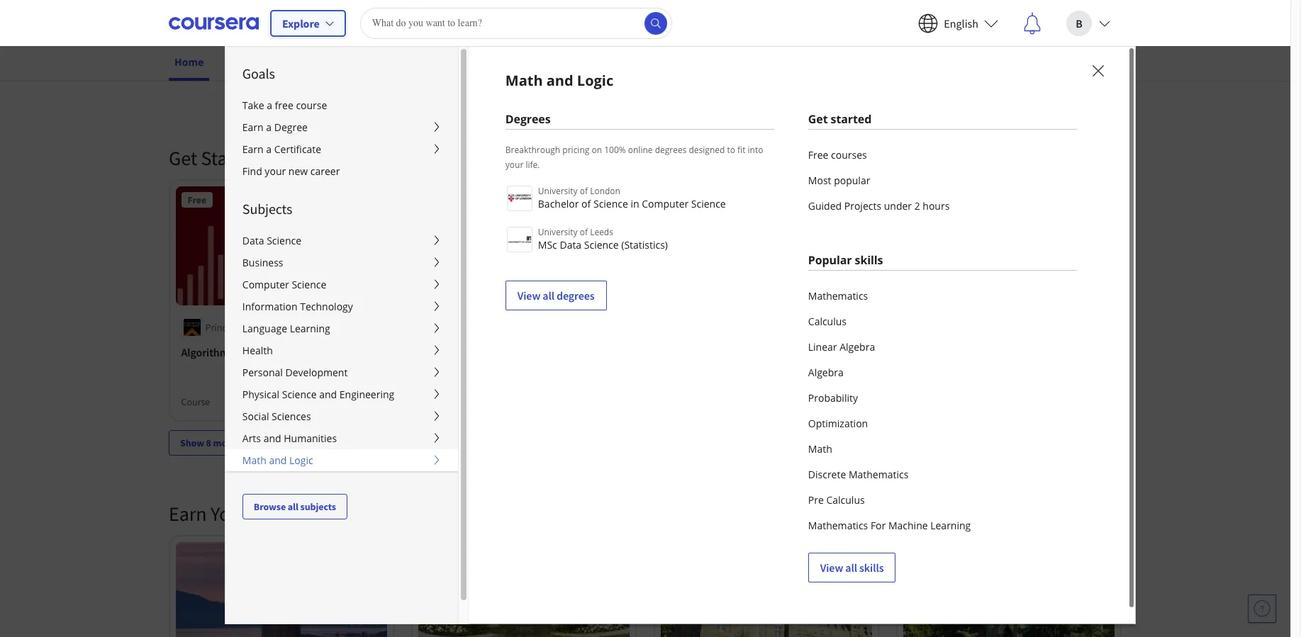 Task type: describe. For each thing, give the bounding box(es) containing it.
explore
[[282, 16, 320, 30]]

business
[[242, 256, 283, 270]]

course
[[296, 99, 327, 112]]

learning inside the view all skills list
[[931, 519, 971, 533]]

science left in
[[594, 197, 628, 211]]

english
[[944, 16, 979, 30]]

free courses link
[[808, 143, 1077, 168]]

your for find your new career
[[457, 55, 478, 69]]

linear algebra
[[808, 340, 875, 354]]

maryland,
[[745, 321, 786, 334]]

popular skills
[[808, 252, 883, 268]]

math and logic group
[[225, 46, 1136, 638]]

view all degrees
[[518, 289, 595, 303]]

probability link
[[808, 386, 1077, 411]]

degrees inside list
[[557, 289, 595, 303]]

browse all subjects
[[254, 501, 336, 514]]

0 vertical spatial skills
[[855, 252, 883, 268]]

language
[[242, 322, 287, 335]]

view all degrees list
[[506, 184, 774, 311]]

earn your degree collection element
[[160, 478, 1131, 638]]

earn for earn your degree
[[169, 501, 207, 527]]

discrete
[[808, 468, 846, 482]]

math inside the view all skills list
[[808, 443, 833, 456]]

of for msc
[[580, 226, 588, 238]]

learning for my learning
[[254, 55, 295, 69]]

college
[[788, 321, 819, 334]]

computer science button
[[225, 274, 458, 296]]

data inside popup button
[[242, 234, 264, 248]]

math inside 'dropdown button'
[[242, 454, 267, 467]]

main content containing get started with these free courses
[[0, 72, 1291, 638]]

probability
[[808, 392, 858, 405]]

university for bachelor
[[538, 185, 578, 197]]

university of london bachelor of science in computer science
[[538, 185, 726, 211]]

all for skills
[[846, 561, 857, 575]]

coursera image
[[169, 12, 259, 34]]

machine
[[889, 519, 928, 533]]

pricing
[[563, 144, 590, 156]]

a for free
[[267, 99, 272, 112]]

information
[[242, 300, 298, 313]]

earn a degree button
[[225, 116, 458, 138]]

a for degree
[[266, 121, 272, 134]]

find for find your new career
[[434, 55, 454, 69]]

linear
[[808, 340, 837, 354]]

science inside 'physical science and engineering' popup button
[[282, 388, 317, 401]]

subjects
[[300, 501, 336, 514]]

mathematics link
[[808, 284, 1077, 309]]

breakthrough pricing on 100% online degrees designed to fit into your life.
[[506, 144, 763, 171]]

princeton for computer
[[448, 321, 488, 334]]

princeton university for science:
[[448, 321, 532, 334]]

calculus link
[[808, 309, 1077, 335]]

b
[[1076, 16, 1083, 30]]

mathematics for machine learning link
[[808, 514, 1077, 539]]

course for algorithms, part i
[[182, 396, 211, 408]]

list containing free courses
[[808, 143, 1077, 219]]

most
[[808, 174, 832, 187]]

engineering
[[340, 388, 395, 401]]

in
[[631, 197, 639, 211]]

find your new career link
[[429, 46, 540, 78]]

guided
[[808, 199, 842, 213]]

view for view all skills
[[820, 561, 843, 575]]

math and logic inside 'dropdown button'
[[242, 454, 313, 467]]

science:
[[475, 345, 515, 359]]

more
[[213, 437, 236, 449]]

part
[[240, 345, 260, 359]]

degrees inside breakthrough pricing on 100% online degrees designed to fit into your life.
[[655, 144, 687, 156]]

university up science:
[[490, 321, 532, 334]]

popular
[[808, 252, 852, 268]]

a inside 'computer science: programming with a purpose'
[[609, 345, 615, 359]]

most popular
[[808, 174, 871, 187]]

calculus inside 'link'
[[827, 494, 865, 507]]

physical
[[242, 388, 280, 401]]

0 vertical spatial with
[[265, 145, 302, 171]]

skills inside list
[[860, 561, 884, 575]]

arts and humanities
[[242, 432, 337, 445]]

free
[[275, 99, 293, 112]]

find your new career
[[242, 165, 340, 178]]

get started with these free courses collection element
[[160, 123, 1131, 478]]

earn a degree
[[242, 121, 308, 134]]

science inside the computer science dropdown button
[[292, 278, 326, 292]]

What do you want to learn? text field
[[360, 7, 672, 39]]

social sciences button
[[225, 406, 458, 428]]

my
[[238, 55, 252, 69]]

courses
[[831, 148, 867, 162]]

math and logic inside menu item
[[506, 71, 614, 90]]

and inside 'physical science and engineering' popup button
[[319, 388, 337, 401]]

development
[[285, 366, 348, 379]]

these
[[305, 145, 355, 171]]

university for college
[[691, 321, 733, 334]]

discrete mathematics
[[808, 468, 909, 482]]

guided projects under 2 hours
[[808, 199, 950, 213]]

information technology button
[[225, 296, 458, 318]]

earn for earn a degree
[[242, 121, 264, 134]]

take a free course
[[242, 99, 327, 112]]

programming
[[517, 345, 583, 359]]

algorithms, part i link
[[182, 344, 382, 361]]

university of leeds logo image
[[507, 227, 533, 252]]

mathematics for machine learning
[[808, 519, 971, 533]]

get started
[[808, 111, 872, 127]]

show 8 more button
[[169, 430, 247, 456]]

computer science
[[242, 278, 326, 292]]

course for computer science: programming with a purpose
[[424, 396, 453, 408]]

new
[[480, 55, 501, 69]]

explore button
[[270, 10, 346, 37]]

started
[[831, 111, 872, 127]]

earn your degree
[[169, 501, 309, 527]]

all for degrees
[[543, 289, 555, 303]]

my learning link
[[232, 46, 301, 78]]

browse
[[254, 501, 286, 514]]

computer inside the university of london bachelor of science in computer science
[[642, 197, 689, 211]]

leeds
[[590, 226, 613, 238]]

math link
[[808, 437, 1077, 462]]

take a free course link
[[225, 94, 458, 116]]

purpose
[[424, 362, 464, 376]]

health
[[242, 344, 273, 357]]

arts
[[242, 432, 261, 445]]

math and logic menu item
[[468, 46, 1135, 638]]

view all skills link
[[808, 553, 896, 583]]

view all degrees link
[[506, 281, 607, 311]]

physical science and engineering
[[242, 388, 395, 401]]



Task type: locate. For each thing, give the bounding box(es) containing it.
1 horizontal spatial your
[[457, 55, 478, 69]]

university of leeds msc data science (statistics)
[[538, 226, 668, 252]]

university of maryland, college park
[[691, 321, 840, 334]]

1 horizontal spatial get
[[808, 111, 828, 127]]

0 horizontal spatial princeton university
[[206, 321, 290, 334]]

science up information technology
[[292, 278, 326, 292]]

1 horizontal spatial data
[[560, 238, 582, 252]]

2 horizontal spatial math
[[808, 443, 833, 456]]

computer for computer science
[[242, 278, 289, 292]]

data right msc
[[560, 238, 582, 252]]

1 horizontal spatial all
[[543, 289, 555, 303]]

science up business
[[267, 234, 301, 248]]

all down mathematics for machine learning
[[846, 561, 857, 575]]

2
[[915, 199, 920, 213]]

online
[[628, 144, 653, 156]]

1 vertical spatial view
[[820, 561, 843, 575]]

popular
[[834, 174, 871, 187]]

and down arts and humanities
[[269, 454, 287, 467]]

1 horizontal spatial princeton
[[448, 321, 488, 334]]

courses
[[398, 145, 464, 171]]

of inside university of leeds msc data science (statistics)
[[580, 226, 588, 238]]

get for get started with these free courses
[[169, 145, 197, 171]]

with inside 'computer science: programming with a purpose'
[[585, 345, 607, 359]]

free courses
[[808, 148, 867, 162]]

your left new
[[457, 55, 478, 69]]

hours
[[923, 199, 950, 213]]

of for college
[[735, 321, 743, 334]]

1 horizontal spatial find
[[434, 55, 454, 69]]

technology
[[300, 300, 353, 313]]

data
[[242, 234, 264, 248], [560, 238, 582, 252]]

university for msc
[[538, 226, 578, 238]]

100%
[[604, 144, 626, 156]]

language learning
[[242, 322, 330, 335]]

(statistics)
[[622, 238, 668, 252]]

1 vertical spatial learning
[[290, 322, 330, 335]]

0 vertical spatial mathematics
[[808, 289, 868, 303]]

close image
[[1089, 61, 1107, 79], [1089, 61, 1107, 79], [1089, 61, 1107, 79], [1089, 61, 1107, 79], [1089, 61, 1107, 79], [1089, 62, 1108, 80]]

0 horizontal spatial with
[[265, 145, 302, 171]]

logic inside 'dropdown button'
[[289, 454, 313, 467]]

fit
[[738, 144, 746, 156]]

computer inside dropdown button
[[242, 278, 289, 292]]

and
[[547, 71, 574, 90], [319, 388, 337, 401], [264, 432, 281, 445], [269, 454, 287, 467]]

all down msc
[[543, 289, 555, 303]]

computer down business
[[242, 278, 289, 292]]

into
[[748, 144, 763, 156]]

all inside the view all skills link
[[846, 561, 857, 575]]

pre calculus
[[808, 494, 865, 507]]

of left maryland,
[[735, 321, 743, 334]]

degrees
[[506, 111, 551, 127]]

course
[[182, 396, 211, 408], [424, 396, 453, 408]]

calculus up linear
[[808, 315, 847, 328]]

0 horizontal spatial degrees
[[557, 289, 595, 303]]

earn a certificate button
[[225, 138, 458, 160]]

arts and humanities button
[[225, 428, 458, 450]]

1 vertical spatial with
[[585, 345, 607, 359]]

university of london logo image
[[507, 186, 533, 211]]

all inside browse all subjects button
[[288, 501, 299, 514]]

humanities
[[284, 432, 337, 445]]

mathematics for mathematics for machine learning
[[808, 519, 868, 533]]

free inside list
[[808, 148, 829, 162]]

business button
[[225, 252, 458, 274]]

logic inside menu item
[[577, 71, 614, 90]]

princeton university up part
[[206, 321, 290, 334]]

personal
[[242, 366, 283, 379]]

mathematics up park
[[808, 289, 868, 303]]

science left (statistics)
[[584, 238, 619, 252]]

learning down information technology
[[290, 322, 330, 335]]

2 course from the left
[[424, 396, 453, 408]]

math down arts
[[242, 454, 267, 467]]

princeton up algorithms, part i
[[206, 321, 246, 334]]

your left the new
[[265, 165, 286, 178]]

your inside breakthrough pricing on 100% online degrees designed to fit into your life.
[[506, 159, 524, 171]]

1 vertical spatial calculus
[[827, 494, 865, 507]]

guided projects under 2 hours link
[[808, 194, 1077, 219]]

of left leeds on the left of page
[[580, 226, 588, 238]]

social sciences
[[242, 410, 311, 423]]

degree
[[274, 121, 308, 134], [251, 501, 309, 527]]

2 princeton university from the left
[[448, 321, 532, 334]]

logic
[[577, 71, 614, 90], [289, 454, 313, 467]]

of right bachelor
[[582, 197, 591, 211]]

calculus down discrete mathematics
[[827, 494, 865, 507]]

a for certificate
[[266, 143, 272, 156]]

2 vertical spatial mathematics
[[808, 519, 868, 533]]

view down msc
[[518, 289, 541, 303]]

to
[[727, 144, 735, 156]]

0 horizontal spatial math and logic
[[242, 454, 313, 467]]

find down earn a certificate
[[242, 165, 262, 178]]

1 vertical spatial logic
[[289, 454, 313, 467]]

university inside university of leeds msc data science (statistics)
[[538, 226, 578, 238]]

0 vertical spatial view
[[518, 289, 541, 303]]

logic up on at the left top of page
[[577, 71, 614, 90]]

None search field
[[360, 7, 672, 39]]

0 horizontal spatial find
[[242, 165, 262, 178]]

of left london
[[580, 185, 588, 197]]

science inside university of leeds msc data science (statistics)
[[584, 238, 619, 252]]

personal development
[[242, 366, 348, 379]]

calculus
[[808, 315, 847, 328], [827, 494, 865, 507]]

view down pre calculus
[[820, 561, 843, 575]]

b button
[[1055, 0, 1122, 46]]

bachelor
[[538, 197, 579, 211]]

view for view all degrees
[[518, 289, 541, 303]]

and inside math and logic 'dropdown button'
[[269, 454, 287, 467]]

learning inside dropdown button
[[290, 322, 330, 335]]

earn down take
[[242, 121, 264, 134]]

logic down humanities at the bottom left of the page
[[289, 454, 313, 467]]

2 vertical spatial learning
[[931, 519, 971, 533]]

mathematics for mathematics
[[808, 289, 868, 303]]

browse all subjects button
[[242, 494, 347, 520]]

0 vertical spatial computer
[[642, 197, 689, 211]]

started
[[201, 145, 261, 171]]

0 horizontal spatial course
[[182, 396, 211, 408]]

learning down pre calculus 'link' in the bottom right of the page
[[931, 519, 971, 533]]

subjects
[[242, 200, 292, 218]]

with down earn a degree
[[265, 145, 302, 171]]

university
[[538, 185, 578, 197], [538, 226, 578, 238], [248, 321, 290, 334], [490, 321, 532, 334], [691, 321, 733, 334]]

linear algebra link
[[808, 335, 1077, 360]]

and up degrees
[[547, 71, 574, 90]]

mathematics inside "link"
[[808, 289, 868, 303]]

course up show
[[182, 396, 211, 408]]

get inside get started with these free courses collection element
[[169, 145, 197, 171]]

2 horizontal spatial computer
[[642, 197, 689, 211]]

all inside the view all degrees link
[[543, 289, 555, 303]]

all right browse on the left bottom of the page
[[288, 501, 299, 514]]

of
[[580, 185, 588, 197], [582, 197, 591, 211], [580, 226, 588, 238], [735, 321, 743, 334]]

earn left your
[[169, 501, 207, 527]]

find inside explore menu element
[[242, 165, 262, 178]]

algebra right linear
[[840, 340, 875, 354]]

1 horizontal spatial view
[[820, 561, 843, 575]]

get inside math and logic menu item
[[808, 111, 828, 127]]

and down 'development'
[[319, 388, 337, 401]]

health button
[[225, 340, 458, 362]]

computer right in
[[642, 197, 689, 211]]

data science button
[[225, 230, 458, 252]]

0 vertical spatial degree
[[274, 121, 308, 134]]

university down information
[[248, 321, 290, 334]]

find your new career link
[[225, 160, 458, 182]]

earn for earn a certificate
[[242, 143, 264, 156]]

0 vertical spatial all
[[543, 289, 555, 303]]

math up the discrete
[[808, 443, 833, 456]]

life.
[[526, 159, 540, 171]]

learning right my
[[254, 55, 295, 69]]

princeton for algorithms,
[[206, 321, 246, 334]]

degree for earn a degree
[[274, 121, 308, 134]]

princeton university up science:
[[448, 321, 532, 334]]

0 horizontal spatial math
[[242, 454, 267, 467]]

all for subjects
[[288, 501, 299, 514]]

get
[[808, 111, 828, 127], [169, 145, 197, 171]]

2 vertical spatial computer
[[424, 345, 473, 359]]

find for find your new career
[[242, 165, 262, 178]]

skills right popular
[[855, 252, 883, 268]]

8
[[206, 437, 211, 449]]

1 horizontal spatial math
[[506, 71, 543, 90]]

degrees down msc
[[557, 289, 595, 303]]

math down career
[[506, 71, 543, 90]]

science down the designed
[[691, 197, 726, 211]]

0 vertical spatial algebra
[[840, 340, 875, 354]]

list
[[808, 143, 1077, 219]]

university down bachelor
[[538, 226, 578, 238]]

get left started on the top of page
[[808, 111, 828, 127]]

data up business
[[242, 234, 264, 248]]

0 horizontal spatial computer
[[242, 278, 289, 292]]

your for find your new career
[[265, 165, 286, 178]]

of inside get started with these free courses collection element
[[735, 321, 743, 334]]

find
[[434, 55, 454, 69], [242, 165, 262, 178]]

data science
[[242, 234, 301, 248]]

science inside data science popup button
[[267, 234, 301, 248]]

degree inside dropdown button
[[274, 121, 308, 134]]

degrees right online
[[655, 144, 687, 156]]

social
[[242, 410, 269, 423]]

0 horizontal spatial get
[[169, 145, 197, 171]]

and inside the arts and humanities popup button
[[264, 432, 281, 445]]

of for bachelor
[[580, 185, 588, 197]]

1 course from the left
[[182, 396, 211, 408]]

1 vertical spatial degrees
[[557, 289, 595, 303]]

computer science: programming with a purpose
[[424, 345, 615, 376]]

2 vertical spatial all
[[846, 561, 857, 575]]

a up earn a certificate
[[266, 121, 272, 134]]

1 vertical spatial degree
[[251, 501, 309, 527]]

1 vertical spatial skills
[[860, 561, 884, 575]]

home
[[174, 55, 204, 69]]

2 vertical spatial earn
[[169, 501, 207, 527]]

view
[[518, 289, 541, 303], [820, 561, 843, 575]]

view inside list
[[820, 561, 843, 575]]

a right programming
[[609, 345, 615, 359]]

0 vertical spatial degrees
[[655, 144, 687, 156]]

1 horizontal spatial logic
[[577, 71, 614, 90]]

math and logic down career
[[506, 71, 614, 90]]

university inside the university of london bachelor of science in computer science
[[538, 185, 578, 197]]

algebra link
[[808, 360, 1077, 386]]

repeat image
[[914, 195, 931, 212]]

princeton university for part
[[206, 321, 290, 334]]

1 horizontal spatial princeton university
[[448, 321, 532, 334]]

1 horizontal spatial course
[[424, 396, 453, 408]]

mathematics up pre calculus
[[849, 468, 909, 482]]

princeton up science:
[[448, 321, 488, 334]]

optimization
[[808, 417, 868, 431]]

computer science: programming with a purpose link
[[424, 344, 624, 378]]

0 horizontal spatial logic
[[289, 454, 313, 467]]

view all skills list
[[808, 284, 1077, 583]]

1 vertical spatial find
[[242, 165, 262, 178]]

my learning
[[238, 55, 295, 69]]

1 vertical spatial math and logic
[[242, 454, 313, 467]]

optimization link
[[808, 411, 1077, 437]]

1 horizontal spatial with
[[585, 345, 607, 359]]

university left maryland,
[[691, 321, 733, 334]]

show
[[180, 437, 204, 449]]

get for get started
[[808, 111, 828, 127]]

show 8 more
[[180, 437, 236, 449]]

certificate
[[274, 143, 321, 156]]

math and logic
[[506, 71, 614, 90], [242, 454, 313, 467]]

1 horizontal spatial degrees
[[655, 144, 687, 156]]

earn down earn a degree
[[242, 143, 264, 156]]

find left new
[[434, 55, 454, 69]]

computer up purpose
[[424, 345, 473, 359]]

1 princeton university from the left
[[206, 321, 290, 334]]

0 vertical spatial learning
[[254, 55, 295, 69]]

mathematics down pre calculus
[[808, 519, 868, 533]]

degrees
[[655, 144, 687, 156], [557, 289, 595, 303]]

algebra down linear
[[808, 366, 844, 379]]

main content
[[0, 72, 1291, 638]]

0 vertical spatial calculus
[[808, 315, 847, 328]]

learning for language learning
[[290, 322, 330, 335]]

a down earn a degree
[[266, 143, 272, 156]]

computer inside 'computer science: programming with a purpose'
[[424, 345, 473, 359]]

get left started at top left
[[169, 145, 197, 171]]

1 vertical spatial algebra
[[808, 366, 844, 379]]

math and logic down arts and humanities
[[242, 454, 313, 467]]

english button
[[907, 0, 1010, 46]]

data inside university of leeds msc data science (statistics)
[[560, 238, 582, 252]]

a left "free" on the left of the page
[[267, 99, 272, 112]]

0 vertical spatial math and logic
[[506, 71, 614, 90]]

career
[[311, 165, 340, 178]]

computer for computer science: programming with a purpose
[[424, 345, 473, 359]]

1 vertical spatial all
[[288, 501, 299, 514]]

0 vertical spatial earn
[[242, 121, 264, 134]]

skills down for
[[860, 561, 884, 575]]

1 horizontal spatial math and logic
[[506, 71, 614, 90]]

close image
[[1089, 61, 1107, 79], [1089, 61, 1107, 79], [1089, 61, 1107, 79], [1089, 61, 1107, 79], [1089, 61, 1107, 79], [1089, 61, 1107, 79], [1089, 61, 1107, 79]]

0 horizontal spatial princeton
[[206, 321, 246, 334]]

degree for earn your degree
[[251, 501, 309, 527]]

0 vertical spatial get
[[808, 111, 828, 127]]

under
[[884, 199, 912, 213]]

0 horizontal spatial all
[[288, 501, 299, 514]]

and inside math and logic menu item
[[547, 71, 574, 90]]

view inside list
[[518, 289, 541, 303]]

1 vertical spatial earn
[[242, 143, 264, 156]]

0 vertical spatial logic
[[577, 71, 614, 90]]

skills
[[855, 252, 883, 268], [860, 561, 884, 575]]

university down life.
[[538, 185, 578, 197]]

your left life.
[[506, 159, 524, 171]]

london
[[590, 185, 621, 197]]

0 horizontal spatial your
[[265, 165, 286, 178]]

1 horizontal spatial computer
[[424, 345, 473, 359]]

1 vertical spatial mathematics
[[849, 468, 909, 482]]

explore menu element
[[225, 47, 458, 520]]

1 vertical spatial get
[[169, 145, 197, 171]]

2 horizontal spatial your
[[506, 159, 524, 171]]

with right programming
[[585, 345, 607, 359]]

0 vertical spatial find
[[434, 55, 454, 69]]

i
[[262, 345, 265, 359]]

0 horizontal spatial data
[[242, 234, 264, 248]]

2 horizontal spatial all
[[846, 561, 857, 575]]

course down purpose
[[424, 396, 453, 408]]

help center image
[[1254, 601, 1271, 618]]

new
[[289, 165, 308, 178]]

1 vertical spatial computer
[[242, 278, 289, 292]]

information technology
[[242, 300, 353, 313]]

2 princeton from the left
[[448, 321, 488, 334]]

projects
[[845, 199, 882, 213]]

your inside explore menu element
[[265, 165, 286, 178]]

your
[[457, 55, 478, 69], [506, 159, 524, 171], [265, 165, 286, 178]]

science down personal development
[[282, 388, 317, 401]]

and right arts
[[264, 432, 281, 445]]

0 horizontal spatial view
[[518, 289, 541, 303]]

1 princeton from the left
[[206, 321, 246, 334]]

pre
[[808, 494, 824, 507]]



Task type: vqa. For each thing, say whether or not it's contained in the screenshot.
Is
no



